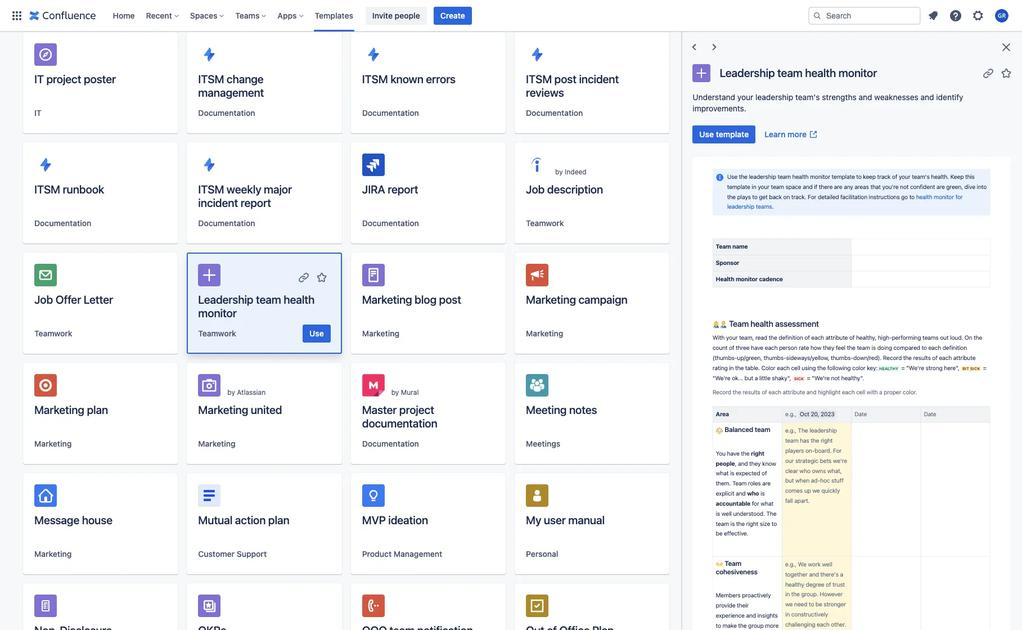Task type: locate. For each thing, give the bounding box(es) containing it.
teamwork for description
[[526, 218, 564, 228]]

post
[[555, 73, 577, 86], [439, 293, 461, 306]]

use button
[[303, 325, 331, 343]]

jira
[[362, 183, 385, 196]]

project inside master project documentation
[[399, 404, 434, 416]]

0 horizontal spatial post
[[439, 293, 461, 306]]

mvp ideation
[[362, 514, 428, 527]]

banner
[[0, 0, 1023, 32]]

documentation button for known
[[362, 107, 419, 119]]

1 vertical spatial job
[[34, 293, 53, 306]]

learn more link
[[758, 125, 825, 144]]

1 horizontal spatial and
[[921, 92, 935, 102]]

star leadership team health monitor image
[[1000, 66, 1014, 80], [315, 271, 328, 284]]

1 horizontal spatial health
[[805, 66, 836, 79]]

leadership team health monitor
[[720, 66, 877, 79], [198, 293, 315, 320]]

1 vertical spatial leadership team health monitor
[[198, 293, 315, 320]]

1 horizontal spatial teamwork
[[198, 329, 236, 338]]

0 vertical spatial report
[[388, 183, 418, 196]]

documentation button down itsm weekly major incident report at the left of the page
[[198, 218, 255, 229]]

marketing button down marketing plan
[[34, 438, 72, 450]]

marketing button for marketing campaign
[[526, 328, 564, 339]]

documentation
[[198, 108, 255, 118], [362, 108, 419, 118], [526, 108, 583, 118], [34, 218, 91, 228], [198, 218, 255, 228], [362, 218, 419, 228], [362, 439, 419, 449]]

documentation down jira report
[[362, 218, 419, 228]]

0 horizontal spatial by
[[228, 388, 235, 397]]

job
[[526, 183, 545, 196], [34, 293, 53, 306]]

documentation button down 'itsm runbook'
[[34, 218, 91, 229]]

itsm up the reviews
[[526, 73, 552, 86]]

marketing button down marketing blog post
[[362, 328, 400, 339]]

teams button
[[232, 6, 271, 24]]

meeting
[[526, 404, 567, 416]]

my user manual
[[526, 514, 605, 527]]

report down weekly at the top left
[[241, 196, 271, 209]]

1 horizontal spatial project
[[399, 404, 434, 416]]

home link
[[109, 6, 138, 24]]

by left the indeed
[[555, 168, 563, 176]]

by atlassian
[[228, 388, 266, 397]]

learn more
[[765, 129, 807, 139]]

project for it
[[46, 73, 81, 86]]

spaces
[[190, 10, 217, 20]]

team's
[[796, 92, 820, 102]]

0 horizontal spatial job
[[34, 293, 53, 306]]

0 vertical spatial project
[[46, 73, 81, 86]]

1 horizontal spatial post
[[555, 73, 577, 86]]

it down it project poster
[[34, 108, 41, 118]]

0 horizontal spatial leadership team health monitor
[[198, 293, 315, 320]]

plan
[[87, 404, 108, 416], [268, 514, 290, 527]]

notification icon image
[[927, 9, 940, 22]]

0 vertical spatial leadership team health monitor
[[720, 66, 877, 79]]

job left description
[[526, 183, 545, 196]]

mutual
[[198, 514, 233, 527]]

job description
[[526, 183, 603, 196]]

documentation for post
[[526, 108, 583, 118]]

1 horizontal spatial by
[[392, 388, 399, 397]]

1 horizontal spatial leadership
[[720, 66, 775, 79]]

documentation button down the reviews
[[526, 107, 583, 119]]

template
[[716, 129, 749, 139]]

marketing blog post
[[362, 293, 461, 306]]

description
[[547, 183, 603, 196]]

0 horizontal spatial teamwork
[[34, 329, 72, 338]]

master project documentation
[[362, 404, 438, 430]]

documentation down the reviews
[[526, 108, 583, 118]]

leadership
[[720, 66, 775, 79], [198, 293, 253, 306]]

project down "mural"
[[399, 404, 434, 416]]

itsm known errors
[[362, 73, 456, 86]]

united
[[251, 404, 282, 416]]

marketing button for marketing united
[[198, 438, 236, 450]]

1 vertical spatial incident
[[198, 196, 238, 209]]

runbook
[[63, 183, 104, 196]]

job for job description
[[526, 183, 545, 196]]

1 horizontal spatial plan
[[268, 514, 290, 527]]

invite
[[372, 10, 393, 20]]

post right blog
[[439, 293, 461, 306]]

it up it button
[[34, 73, 44, 86]]

strengths
[[822, 92, 857, 102]]

2 and from the left
[[921, 92, 935, 102]]

next template image
[[708, 41, 722, 54]]

0 vertical spatial monitor
[[839, 66, 877, 79]]

product
[[362, 549, 392, 559]]

0 vertical spatial health
[[805, 66, 836, 79]]

0 vertical spatial team
[[778, 66, 803, 79]]

0 vertical spatial plan
[[87, 404, 108, 416]]

documentation down known
[[362, 108, 419, 118]]

project left poster
[[46, 73, 81, 86]]

itsm inside the itsm change management
[[198, 73, 224, 86]]

customer
[[198, 549, 235, 559]]

apps button
[[274, 6, 308, 24]]

0 horizontal spatial teamwork button
[[34, 328, 72, 339]]

0 horizontal spatial incident
[[198, 196, 238, 209]]

your
[[738, 92, 754, 102]]

message house
[[34, 514, 113, 527]]

0 vertical spatial use
[[700, 129, 714, 139]]

leadership team health monitor down share link icon
[[198, 293, 315, 320]]

marketing button down message
[[34, 549, 72, 560]]

1 vertical spatial use
[[310, 329, 324, 338]]

documentation button down known
[[362, 107, 419, 119]]

documentation down 'itsm runbook'
[[34, 218, 91, 228]]

0 horizontal spatial use
[[310, 329, 324, 338]]

itsm for itsm change management
[[198, 73, 224, 86]]

user
[[544, 514, 566, 527]]

documentation button for runbook
[[34, 218, 91, 229]]

0 horizontal spatial and
[[859, 92, 873, 102]]

1 vertical spatial post
[[439, 293, 461, 306]]

leadership inside leadership team health monitor
[[198, 293, 253, 306]]

0 horizontal spatial team
[[256, 293, 281, 306]]

teamwork button for offer
[[34, 328, 72, 339]]

health down share link icon
[[284, 293, 315, 306]]

0 horizontal spatial monitor
[[198, 307, 237, 320]]

and right the strengths
[[859, 92, 873, 102]]

marketing button down marketing united
[[198, 438, 236, 450]]

by left "mural"
[[392, 388, 399, 397]]

1 horizontal spatial incident
[[579, 73, 619, 86]]

change
[[227, 73, 264, 86]]

Search field
[[809, 6, 921, 24]]

documentation button down documentation
[[362, 438, 419, 450]]

1 it from the top
[[34, 73, 44, 86]]

understand
[[693, 92, 736, 102]]

report inside itsm weekly major incident report
[[241, 196, 271, 209]]

1 horizontal spatial report
[[388, 183, 418, 196]]

1 horizontal spatial star leadership team health monitor image
[[1000, 66, 1014, 80]]

jira report
[[362, 183, 418, 196]]

2 horizontal spatial teamwork
[[526, 218, 564, 228]]

report right jira
[[388, 183, 418, 196]]

confluence image
[[29, 9, 96, 22], [29, 9, 96, 22]]

project
[[46, 73, 81, 86], [399, 404, 434, 416]]

report
[[388, 183, 418, 196], [241, 196, 271, 209]]

job left the offer
[[34, 293, 53, 306]]

2 horizontal spatial teamwork button
[[526, 218, 564, 229]]

itsm left known
[[362, 73, 388, 86]]

teamwork
[[526, 218, 564, 228], [34, 329, 72, 338], [198, 329, 236, 338]]

poster
[[84, 73, 116, 86]]

itsm up the management
[[198, 73, 224, 86]]

known
[[391, 73, 424, 86]]

marketing
[[362, 293, 412, 306], [526, 293, 576, 306], [362, 329, 400, 338], [526, 329, 564, 338], [34, 404, 84, 416], [198, 404, 248, 416], [34, 439, 72, 449], [198, 439, 236, 449], [34, 549, 72, 559]]

1 vertical spatial it
[[34, 108, 41, 118]]

0 vertical spatial leadership
[[720, 66, 775, 79]]

use for use
[[310, 329, 324, 338]]

post up the reviews
[[555, 73, 577, 86]]

documentation down itsm weekly major incident report at the left of the page
[[198, 218, 255, 228]]

itsm left weekly at the top left
[[198, 183, 224, 196]]

campaign
[[579, 293, 628, 306]]

1 vertical spatial team
[[256, 293, 281, 306]]

banner containing home
[[0, 0, 1023, 32]]

health
[[805, 66, 836, 79], [284, 293, 315, 306]]

spaces button
[[187, 6, 229, 24]]

post inside itsm post incident reviews
[[555, 73, 577, 86]]

management
[[394, 549, 442, 559]]

home
[[113, 10, 135, 20]]

documentation button down the management
[[198, 107, 255, 119]]

0 horizontal spatial health
[[284, 293, 315, 306]]

itsm
[[198, 73, 224, 86], [362, 73, 388, 86], [526, 73, 552, 86], [34, 183, 60, 196], [198, 183, 224, 196]]

0 horizontal spatial leadership
[[198, 293, 253, 306]]

0 horizontal spatial project
[[46, 73, 81, 86]]

it for it
[[34, 108, 41, 118]]

1 vertical spatial report
[[241, 196, 271, 209]]

itsm inside itsm weekly major incident report
[[198, 183, 224, 196]]

star leadership team health monitor image right share link image
[[1000, 66, 1014, 80]]

recent
[[146, 10, 172, 20]]

team
[[778, 66, 803, 79], [256, 293, 281, 306]]

marketing button for marketing blog post
[[362, 328, 400, 339]]

documentation
[[362, 417, 438, 430]]

teamwork button
[[526, 218, 564, 229], [34, 328, 72, 339], [198, 328, 236, 339]]

it for it project poster
[[34, 73, 44, 86]]

2 it from the top
[[34, 108, 41, 118]]

documentation button for report
[[362, 218, 419, 229]]

documentation button for weekly
[[198, 218, 255, 229]]

0 vertical spatial post
[[555, 73, 577, 86]]

1 vertical spatial health
[[284, 293, 315, 306]]

and left "identify"
[[921, 92, 935, 102]]

itsm left runbook
[[34, 183, 60, 196]]

by up marketing united
[[228, 388, 235, 397]]

share link image
[[982, 66, 996, 80]]

documentation button
[[198, 107, 255, 119], [362, 107, 419, 119], [526, 107, 583, 119], [34, 218, 91, 229], [198, 218, 255, 229], [362, 218, 419, 229], [362, 438, 419, 450]]

incident inside itsm weekly major incident report
[[198, 196, 238, 209]]

health up team's
[[805, 66, 836, 79]]

2 horizontal spatial by
[[555, 168, 563, 176]]

blog
[[415, 293, 437, 306]]

0 horizontal spatial star leadership team health monitor image
[[315, 271, 328, 284]]

documentation down the management
[[198, 108, 255, 118]]

marketing button down marketing campaign
[[526, 328, 564, 339]]

itsm inside itsm post incident reviews
[[526, 73, 552, 86]]

1 horizontal spatial team
[[778, 66, 803, 79]]

1 horizontal spatial use
[[700, 129, 714, 139]]

notes
[[569, 404, 597, 416]]

documentation button down jira report
[[362, 218, 419, 229]]

marketing plan
[[34, 404, 108, 416]]

documentation button for post
[[526, 107, 583, 119]]

1 vertical spatial leadership
[[198, 293, 253, 306]]

by for master
[[392, 388, 399, 397]]

leadership team health monitor up team's
[[720, 66, 877, 79]]

use
[[700, 129, 714, 139], [310, 329, 324, 338]]

1 horizontal spatial job
[[526, 183, 545, 196]]

settings icon image
[[972, 9, 985, 22]]

personal button
[[526, 549, 558, 560]]

1 vertical spatial project
[[399, 404, 434, 416]]

star leadership team health monitor image right share link icon
[[315, 271, 328, 284]]

it project poster
[[34, 73, 116, 86]]

0 vertical spatial incident
[[579, 73, 619, 86]]

0 horizontal spatial report
[[241, 196, 271, 209]]

0 vertical spatial it
[[34, 73, 44, 86]]

0 vertical spatial job
[[526, 183, 545, 196]]

action
[[235, 514, 266, 527]]

documentation for change
[[198, 108, 255, 118]]

documentation down documentation
[[362, 439, 419, 449]]



Task type: describe. For each thing, give the bounding box(es) containing it.
master
[[362, 404, 397, 416]]

weekly
[[227, 183, 261, 196]]

0 horizontal spatial plan
[[87, 404, 108, 416]]

house
[[82, 514, 113, 527]]

by for marketing
[[228, 388, 235, 397]]

documentation button for project
[[362, 438, 419, 450]]

invite people button
[[366, 6, 427, 24]]

identify
[[937, 92, 964, 102]]

share link image
[[297, 271, 310, 284]]

leadership
[[756, 92, 794, 102]]

marketing button for message house
[[34, 549, 72, 560]]

marketing united
[[198, 404, 282, 416]]

teams
[[235, 10, 260, 20]]

weaknesses
[[875, 92, 919, 102]]

product management button
[[362, 549, 442, 560]]

project for master
[[399, 404, 434, 416]]

use template button
[[693, 125, 756, 144]]

by indeed
[[555, 168, 587, 176]]

teamwork button for description
[[526, 218, 564, 229]]

appswitcher icon image
[[10, 9, 24, 22]]

marketing button for marketing plan
[[34, 438, 72, 450]]

itsm weekly major incident report
[[198, 183, 292, 209]]

management
[[198, 86, 264, 99]]

apps
[[278, 10, 297, 20]]

ideation
[[388, 514, 428, 527]]

use for use template
[[700, 129, 714, 139]]

people
[[395, 10, 420, 20]]

documentation for report
[[362, 218, 419, 228]]

customer support
[[198, 549, 267, 559]]

create link
[[434, 6, 472, 24]]

1 horizontal spatial monitor
[[839, 66, 877, 79]]

itsm post incident reviews
[[526, 73, 619, 99]]

job offer letter
[[34, 293, 113, 306]]

documentation for weekly
[[198, 218, 255, 228]]

documentation for known
[[362, 108, 419, 118]]

1 vertical spatial plan
[[268, 514, 290, 527]]

search image
[[813, 11, 822, 20]]

teamwork for offer
[[34, 329, 72, 338]]

itsm for itsm weekly major incident report
[[198, 183, 224, 196]]

documentation button for change
[[198, 107, 255, 119]]

1 horizontal spatial leadership team health monitor
[[720, 66, 877, 79]]

meeting notes
[[526, 404, 597, 416]]

1 vertical spatial star leadership team health monitor image
[[315, 271, 328, 284]]

1 horizontal spatial teamwork button
[[198, 328, 236, 339]]

job for job offer letter
[[34, 293, 53, 306]]

marketing campaign
[[526, 293, 628, 306]]

message
[[34, 514, 79, 527]]

help icon image
[[949, 9, 963, 22]]

reviews
[[526, 86, 564, 99]]

offer
[[56, 293, 81, 306]]

understand your leadership team's strengths and weaknesses and identify improvements.
[[693, 92, 964, 113]]

your profile and preferences image
[[996, 9, 1009, 22]]

improvements.
[[693, 104, 747, 113]]

mural
[[401, 388, 419, 397]]

learn
[[765, 129, 786, 139]]

create
[[440, 10, 465, 20]]

itsm change management
[[198, 73, 264, 99]]

incident inside itsm post incident reviews
[[579, 73, 619, 86]]

templates link
[[312, 6, 357, 24]]

invite people
[[372, 10, 420, 20]]

documentation for project
[[362, 439, 419, 449]]

meetings
[[526, 439, 561, 449]]

it button
[[34, 107, 41, 119]]

use template
[[700, 129, 749, 139]]

indeed
[[565, 168, 587, 176]]

itsm for itsm post incident reviews
[[526, 73, 552, 86]]

itsm for itsm known errors
[[362, 73, 388, 86]]

errors
[[426, 73, 456, 86]]

templates
[[315, 10, 353, 20]]

close image
[[1000, 41, 1014, 54]]

mutual action plan
[[198, 514, 290, 527]]

product management
[[362, 549, 442, 559]]

support
[[237, 549, 267, 559]]

more
[[788, 129, 807, 139]]

itsm for itsm runbook
[[34, 183, 60, 196]]

by mural
[[392, 388, 419, 397]]

major
[[264, 183, 292, 196]]

personal
[[526, 549, 558, 559]]

customer support button
[[198, 549, 267, 560]]

by for job
[[555, 168, 563, 176]]

previous template image
[[688, 41, 701, 54]]

1 and from the left
[[859, 92, 873, 102]]

documentation for runbook
[[34, 218, 91, 228]]

global element
[[7, 0, 806, 31]]

0 vertical spatial star leadership team health monitor image
[[1000, 66, 1014, 80]]

1 vertical spatial monitor
[[198, 307, 237, 320]]

itsm runbook
[[34, 183, 104, 196]]

letter
[[84, 293, 113, 306]]

recent button
[[143, 6, 183, 24]]

my
[[526, 514, 542, 527]]

meetings button
[[526, 438, 561, 450]]

mvp
[[362, 514, 386, 527]]

manual
[[569, 514, 605, 527]]

atlassian
[[237, 388, 266, 397]]



Task type: vqa. For each thing, say whether or not it's contained in the screenshot.


